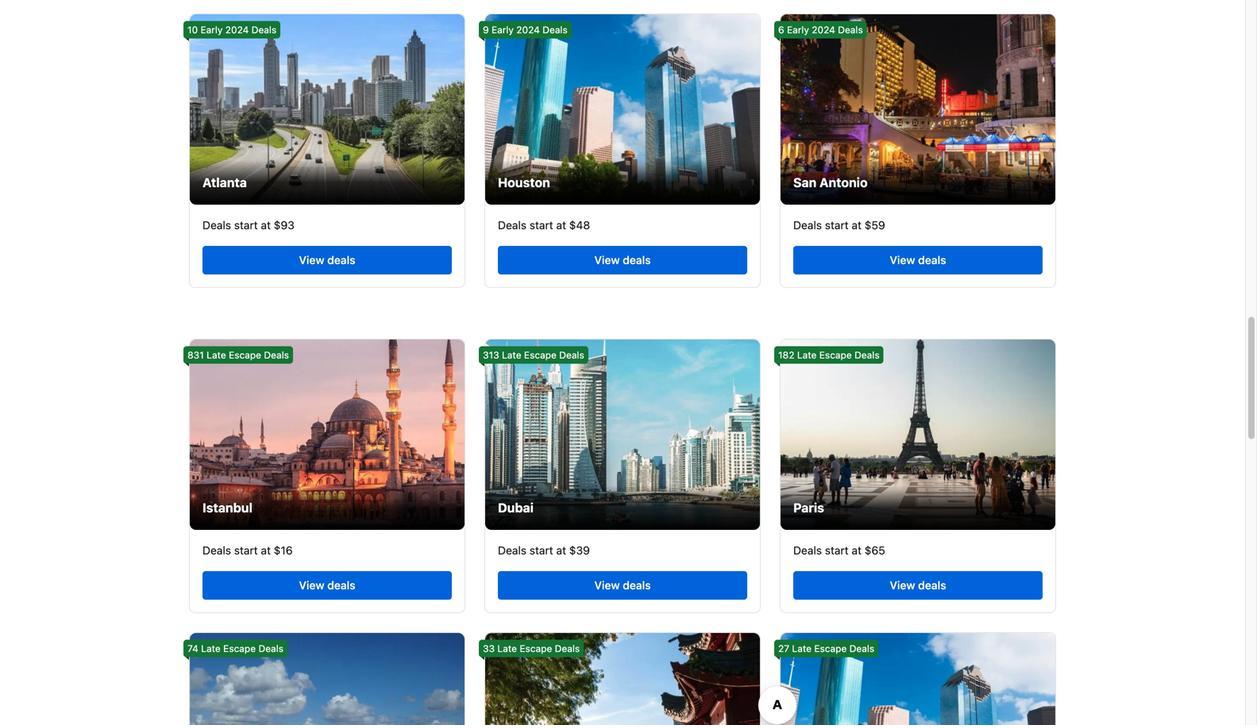 Task type: locate. For each thing, give the bounding box(es) containing it.
3 early from the left
[[787, 24, 809, 35]]

27 late escape deals
[[778, 644, 875, 655]]

start left $16
[[234, 545, 258, 558]]

1 early from the left
[[201, 24, 223, 35]]

at
[[261, 219, 271, 232], [556, 219, 566, 232], [852, 219, 862, 232], [261, 545, 271, 558], [556, 545, 566, 558], [852, 545, 862, 558]]

view deals link down $65
[[793, 572, 1043, 601]]

10 early 2024 deals
[[187, 24, 277, 35]]

start inside deals start at $93 view deals
[[234, 219, 258, 232]]

start
[[234, 219, 258, 232], [530, 219, 553, 232], [825, 219, 849, 232], [234, 545, 258, 558], [530, 545, 553, 558], [825, 545, 849, 558]]

start inside deals start at $65 view deals
[[825, 545, 849, 558]]

at inside deals start at $16 view deals
[[261, 545, 271, 558]]

escape for 831
[[229, 350, 261, 361]]

at for dubai
[[556, 545, 566, 558]]

start inside deals start at $59 view deals
[[825, 219, 849, 232]]

2024 right the 10
[[225, 24, 249, 35]]

start inside the deals start at $39 view deals
[[530, 545, 553, 558]]

antonio
[[820, 175, 868, 190]]

at inside deals start at $59 view deals
[[852, 219, 862, 232]]

view for istanbul
[[299, 580, 324, 593]]

escape
[[229, 350, 261, 361], [524, 350, 557, 361], [819, 350, 852, 361], [223, 644, 256, 655], [520, 644, 552, 655], [814, 644, 847, 655]]

at left $65
[[852, 545, 862, 558]]

late right 74
[[201, 644, 221, 655]]

$39
[[569, 545, 590, 558]]

deals inside deals start at $48 view deals
[[623, 254, 651, 267]]

at inside the deals start at $39 view deals
[[556, 545, 566, 558]]

deals for paris
[[918, 580, 946, 593]]

late right 831
[[207, 350, 226, 361]]

at for san antonio
[[852, 219, 862, 232]]

late right 33
[[497, 644, 517, 655]]

start for houston
[[530, 219, 553, 232]]

istanbul
[[203, 501, 252, 516]]

late right 27
[[792, 644, 812, 655]]

early right 6
[[787, 24, 809, 35]]

831 late escape deals
[[187, 350, 289, 361]]

deals start at $93 view deals
[[203, 219, 355, 267]]

escape for 74
[[223, 644, 256, 655]]

view deals link down $59 on the top
[[793, 246, 1043, 275]]

escape right 313
[[524, 350, 557, 361]]

escape right 182
[[819, 350, 852, 361]]

9
[[483, 24, 489, 35]]

view deals link down '$93'
[[203, 246, 452, 275]]

view
[[299, 254, 324, 267], [594, 254, 620, 267], [890, 254, 915, 267], [299, 580, 324, 593], [594, 580, 620, 593], [890, 580, 915, 593]]

escape right 27
[[814, 644, 847, 655]]

$48
[[569, 219, 590, 232]]

view deals link for atlanta
[[203, 246, 452, 275]]

start inside deals start at $48 view deals
[[530, 219, 553, 232]]

late
[[207, 350, 226, 361], [502, 350, 521, 361], [797, 350, 817, 361], [201, 644, 221, 655], [497, 644, 517, 655], [792, 644, 812, 655]]

san antonio image
[[781, 14, 1055, 205]]

2024 for atlanta
[[225, 24, 249, 35]]

deals inside deals start at $65 view deals
[[793, 545, 822, 558]]

2 2024 from the left
[[516, 24, 540, 35]]

early right 9
[[492, 24, 514, 35]]

start left $48
[[530, 219, 553, 232]]

start for istanbul
[[234, 545, 258, 558]]

9 early 2024 deals
[[483, 24, 568, 35]]

deals inside deals start at $16 view deals
[[203, 545, 231, 558]]

late right 313
[[502, 350, 521, 361]]

late right 182
[[797, 350, 817, 361]]

start left '$93'
[[234, 219, 258, 232]]

escape right 74
[[223, 644, 256, 655]]

deals inside deals start at $65 view deals
[[918, 580, 946, 593]]

view deals link down $48
[[498, 246, 747, 275]]

start left $59 on the top
[[825, 219, 849, 232]]

at left $16
[[261, 545, 271, 558]]

27
[[778, 644, 789, 655]]

view deals link for dubai
[[498, 572, 747, 601]]

at left $59 on the top
[[852, 219, 862, 232]]

313
[[483, 350, 499, 361]]

6 early 2024 deals
[[778, 24, 863, 35]]

2024 for houston
[[516, 24, 540, 35]]

74 late escape deals
[[187, 644, 284, 655]]

view inside deals start at $59 view deals
[[890, 254, 915, 267]]

1 2024 from the left
[[225, 24, 249, 35]]

escape for 33
[[520, 644, 552, 655]]

escape for 313
[[524, 350, 557, 361]]

early for houston
[[492, 24, 514, 35]]

at inside deals start at $65 view deals
[[852, 545, 862, 558]]

2024 right 9
[[516, 24, 540, 35]]

313 late escape deals
[[483, 350, 584, 361]]

at left '$93'
[[261, 219, 271, 232]]

$16
[[274, 545, 293, 558]]

0 horizontal spatial 2024
[[225, 24, 249, 35]]

paris link
[[781, 340, 1055, 531]]

at for atlanta
[[261, 219, 271, 232]]

deals inside deals start at $16 view deals
[[327, 580, 355, 593]]

10
[[187, 24, 198, 35]]

74
[[187, 644, 198, 655]]

houston link
[[485, 14, 760, 205]]

escape right 831
[[229, 350, 261, 361]]

view inside deals start at $65 view deals
[[890, 580, 915, 593]]

start left $39
[[530, 545, 553, 558]]

$65
[[865, 545, 885, 558]]

0 horizontal spatial early
[[201, 24, 223, 35]]

dubai image
[[485, 340, 760, 531]]

view for san antonio
[[890, 254, 915, 267]]

at left $48
[[556, 219, 566, 232]]

view deals link for istanbul
[[203, 572, 452, 601]]

late for 831
[[207, 350, 226, 361]]

escape right 33
[[520, 644, 552, 655]]

2024
[[225, 24, 249, 35], [516, 24, 540, 35], [812, 24, 835, 35]]

3 2024 from the left
[[812, 24, 835, 35]]

2 horizontal spatial 2024
[[812, 24, 835, 35]]

deals inside deals start at $93 view deals
[[203, 219, 231, 232]]

view deals link down $39
[[498, 572, 747, 601]]

view inside the deals start at $39 view deals
[[594, 580, 620, 593]]

start for san antonio
[[825, 219, 849, 232]]

at for houston
[[556, 219, 566, 232]]

at inside deals start at $48 view deals
[[556, 219, 566, 232]]

view for paris
[[890, 580, 915, 593]]

2 early from the left
[[492, 24, 514, 35]]

view deals link
[[203, 246, 452, 275], [498, 246, 747, 275], [793, 246, 1043, 275], [203, 572, 452, 601], [498, 572, 747, 601], [793, 572, 1043, 601]]

1 horizontal spatial early
[[492, 24, 514, 35]]

early for atlanta
[[201, 24, 223, 35]]

start for dubai
[[530, 545, 553, 558]]

1 horizontal spatial 2024
[[516, 24, 540, 35]]

deals inside deals start at $93 view deals
[[327, 254, 355, 267]]

182
[[778, 350, 795, 361]]

start inside deals start at $16 view deals
[[234, 545, 258, 558]]

early
[[201, 24, 223, 35], [492, 24, 514, 35], [787, 24, 809, 35]]

view inside deals start at $48 view deals
[[594, 254, 620, 267]]

2 horizontal spatial early
[[787, 24, 809, 35]]

early for san antonio
[[787, 24, 809, 35]]

deals
[[327, 254, 355, 267], [623, 254, 651, 267], [918, 254, 946, 267], [327, 580, 355, 593], [623, 580, 651, 593], [918, 580, 946, 593]]

view for atlanta
[[299, 254, 324, 267]]

deals inside the deals start at $39 view deals
[[623, 580, 651, 593]]

early right the 10
[[201, 24, 223, 35]]

deals inside deals start at $59 view deals
[[918, 254, 946, 267]]

2024 right 6
[[812, 24, 835, 35]]

start left $65
[[825, 545, 849, 558]]

at left $39
[[556, 545, 566, 558]]

view inside deals start at $93 view deals
[[299, 254, 324, 267]]

at for istanbul
[[261, 545, 271, 558]]

831
[[187, 350, 204, 361]]

view deals link down $16
[[203, 572, 452, 601]]

deals for dubai
[[623, 580, 651, 593]]

deals
[[252, 24, 277, 35], [543, 24, 568, 35], [838, 24, 863, 35], [203, 219, 231, 232], [498, 219, 527, 232], [793, 219, 822, 232], [264, 350, 289, 361], [559, 350, 584, 361], [855, 350, 880, 361], [203, 545, 231, 558], [498, 545, 527, 558], [793, 545, 822, 558], [259, 644, 284, 655], [555, 644, 580, 655], [850, 644, 875, 655]]

san antonio link
[[781, 14, 1055, 205]]

deals inside deals start at $59 view deals
[[793, 219, 822, 232]]

view inside deals start at $16 view deals
[[299, 580, 324, 593]]

at inside deals start at $93 view deals
[[261, 219, 271, 232]]



Task type: describe. For each thing, give the bounding box(es) containing it.
houston image
[[485, 14, 760, 205]]

view deals link for houston
[[498, 246, 747, 275]]

at for paris
[[852, 545, 862, 558]]

escape for 27
[[814, 644, 847, 655]]

atlanta image
[[190, 14, 465, 205]]

deals for san antonio
[[918, 254, 946, 267]]

deals for istanbul
[[327, 580, 355, 593]]

dubai link
[[485, 340, 760, 531]]

start for atlanta
[[234, 219, 258, 232]]

late for 33
[[497, 644, 517, 655]]

33 late escape deals
[[483, 644, 580, 655]]

late for 74
[[201, 644, 221, 655]]

deals start at $48 view deals
[[498, 219, 651, 267]]

view deals link for san antonio
[[793, 246, 1043, 275]]

start for paris
[[825, 545, 849, 558]]

33
[[483, 644, 495, 655]]

deals start at $59 view deals
[[793, 219, 946, 267]]

atlanta
[[203, 175, 247, 190]]

deals inside the deals start at $39 view deals
[[498, 545, 527, 558]]

escape for 182
[[819, 350, 852, 361]]

view for houston
[[594, 254, 620, 267]]

late for 182
[[797, 350, 817, 361]]

san
[[793, 175, 817, 190]]

istanbul image
[[190, 340, 465, 531]]

deals for houston
[[623, 254, 651, 267]]

6
[[778, 24, 784, 35]]

san antonio
[[793, 175, 868, 190]]

$59
[[865, 219, 885, 232]]

2024 for san antonio
[[812, 24, 835, 35]]

deals start at $39 view deals
[[498, 545, 651, 593]]

late for 27
[[792, 644, 812, 655]]

view deals link for paris
[[793, 572, 1043, 601]]

istanbul link
[[190, 340, 465, 531]]

houston
[[498, 175, 550, 190]]

dubai
[[498, 501, 534, 516]]

deals inside deals start at $48 view deals
[[498, 219, 527, 232]]

late for 313
[[502, 350, 521, 361]]

paris
[[793, 501, 824, 516]]

atlanta link
[[190, 14, 465, 205]]

deals for atlanta
[[327, 254, 355, 267]]

182 late escape deals
[[778, 350, 880, 361]]

$93
[[274, 219, 295, 232]]

view for dubai
[[594, 580, 620, 593]]

paris image
[[781, 340, 1055, 531]]

deals start at $16 view deals
[[203, 545, 355, 593]]

deals start at $65 view deals
[[793, 545, 946, 593]]



Task type: vqa. For each thing, say whether or not it's contained in the screenshot.
START associated with Atlanta
yes



